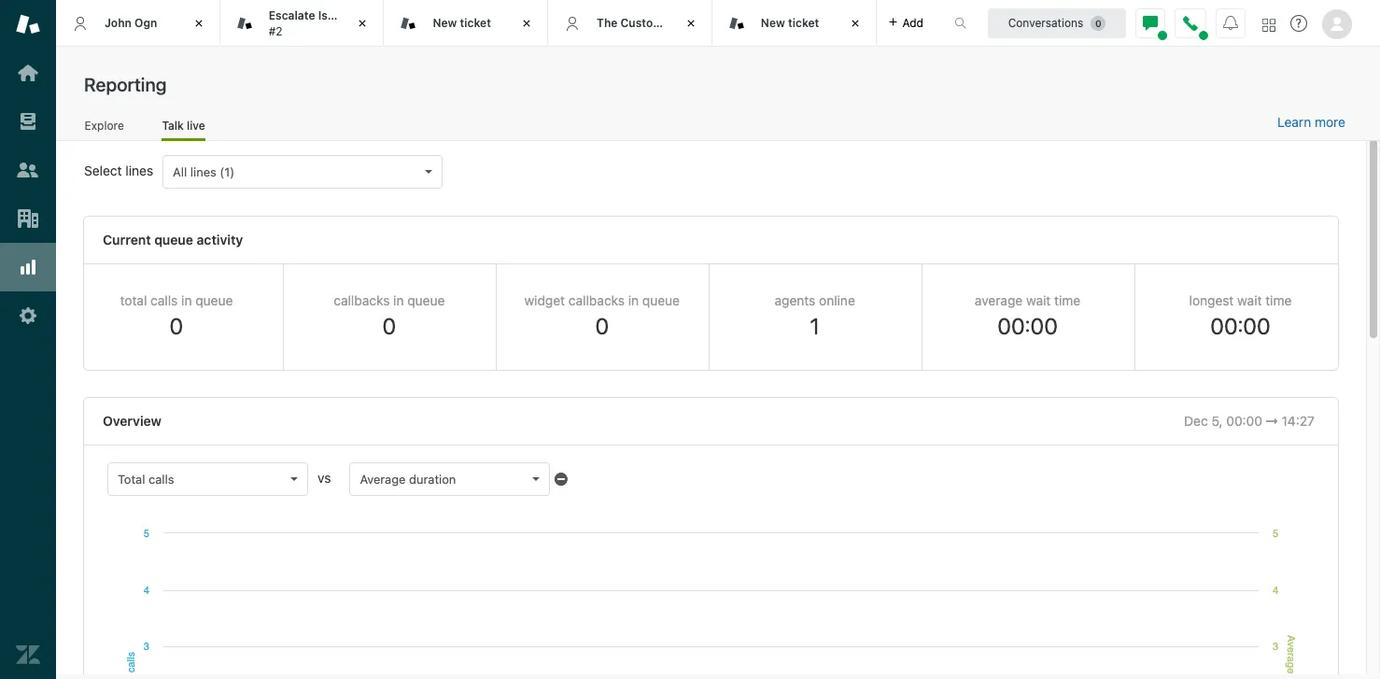Task type: describe. For each thing, give the bounding box(es) containing it.
zendesk products image
[[1263, 18, 1276, 31]]

escalate
[[269, 8, 315, 23]]

talk live
[[162, 118, 205, 132]]

conversations
[[1009, 15, 1084, 29]]

learn more link
[[1278, 114, 1346, 131]]

issue
[[318, 8, 347, 23]]

the
[[597, 16, 618, 30]]

2 ticket from the left
[[789, 16, 820, 30]]

views image
[[16, 109, 40, 134]]

get help image
[[1291, 15, 1308, 32]]

explore
[[85, 118, 124, 132]]

escalate issue #2
[[269, 8, 347, 38]]

main element
[[0, 0, 56, 679]]

close image for new ticket
[[846, 14, 865, 33]]

notifications image
[[1224, 15, 1239, 30]]

tab containing escalate issue
[[220, 0, 384, 47]]

2 new ticket tab from the left
[[713, 0, 877, 47]]

zendesk support image
[[16, 12, 40, 36]]

new ticket for second new ticket tab from right
[[433, 16, 491, 30]]

reporting image
[[16, 255, 40, 279]]

john ogn
[[105, 16, 157, 30]]

2 close image from the left
[[354, 14, 372, 33]]

the customer
[[597, 16, 675, 30]]

organizations image
[[16, 206, 40, 231]]

talk
[[162, 118, 184, 132]]

learn
[[1278, 114, 1312, 130]]

john ogn tab
[[56, 0, 220, 47]]

#2
[[269, 24, 283, 38]]

get started image
[[16, 61, 40, 85]]

reporting
[[84, 74, 167, 95]]

customers image
[[16, 158, 40, 182]]

close image for the customer
[[682, 14, 701, 33]]

admin image
[[16, 304, 40, 328]]



Task type: locate. For each thing, give the bounding box(es) containing it.
2 close image from the left
[[846, 14, 865, 33]]

close image inside the customer tab
[[682, 14, 701, 33]]

ogn
[[135, 16, 157, 30]]

new ticket for second new ticket tab from left
[[761, 16, 820, 30]]

1 ticket from the left
[[460, 16, 491, 30]]

new
[[433, 16, 457, 30], [761, 16, 786, 30]]

talk live link
[[162, 118, 205, 141]]

new for second new ticket tab from right
[[433, 16, 457, 30]]

ticket
[[460, 16, 491, 30], [789, 16, 820, 30]]

3 close image from the left
[[518, 14, 536, 33]]

0 horizontal spatial new ticket tab
[[384, 0, 549, 47]]

close image right issue
[[354, 14, 372, 33]]

close image right ogn
[[189, 14, 208, 33]]

1 close image from the left
[[189, 14, 208, 33]]

0 horizontal spatial close image
[[189, 14, 208, 33]]

new ticket tab
[[384, 0, 549, 47], [713, 0, 877, 47]]

tab
[[220, 0, 384, 47]]

live
[[187, 118, 205, 132]]

close image
[[682, 14, 701, 33], [846, 14, 865, 33]]

add
[[903, 15, 924, 29]]

explore link
[[84, 118, 125, 138]]

learn more
[[1278, 114, 1346, 130]]

conversations button
[[989, 8, 1127, 38]]

1 new ticket from the left
[[433, 16, 491, 30]]

close image inside new ticket tab
[[846, 14, 865, 33]]

close image
[[189, 14, 208, 33], [354, 14, 372, 33], [518, 14, 536, 33]]

1 close image from the left
[[682, 14, 701, 33]]

new ticket
[[433, 16, 491, 30], [761, 16, 820, 30]]

1 horizontal spatial close image
[[354, 14, 372, 33]]

close image right customer at top
[[682, 14, 701, 33]]

close image inside john ogn tab
[[189, 14, 208, 33]]

button displays agent's chat status as online. image
[[1144, 15, 1159, 30]]

john
[[105, 16, 132, 30]]

2 horizontal spatial close image
[[518, 14, 536, 33]]

2 new from the left
[[761, 16, 786, 30]]

2 new ticket from the left
[[761, 16, 820, 30]]

close image left add dropdown button
[[846, 14, 865, 33]]

0 horizontal spatial new ticket
[[433, 16, 491, 30]]

new for second new ticket tab from left
[[761, 16, 786, 30]]

0 horizontal spatial new
[[433, 16, 457, 30]]

close image left the
[[518, 14, 536, 33]]

zendesk image
[[16, 643, 40, 667]]

1 horizontal spatial new ticket
[[761, 16, 820, 30]]

tabs tab list
[[56, 0, 935, 47]]

0 horizontal spatial ticket
[[460, 16, 491, 30]]

close image for new ticket
[[518, 14, 536, 33]]

1 horizontal spatial close image
[[846, 14, 865, 33]]

the customer tab
[[549, 0, 713, 47]]

customer
[[621, 16, 675, 30]]

add button
[[877, 0, 935, 46]]

0 horizontal spatial close image
[[682, 14, 701, 33]]

1 horizontal spatial new
[[761, 16, 786, 30]]

close image for john ogn
[[189, 14, 208, 33]]

more
[[1316, 114, 1346, 130]]

1 horizontal spatial ticket
[[789, 16, 820, 30]]

1 horizontal spatial new ticket tab
[[713, 0, 877, 47]]

1 new ticket tab from the left
[[384, 0, 549, 47]]

1 new from the left
[[433, 16, 457, 30]]



Task type: vqa. For each thing, say whether or not it's contained in the screenshot.
The
yes



